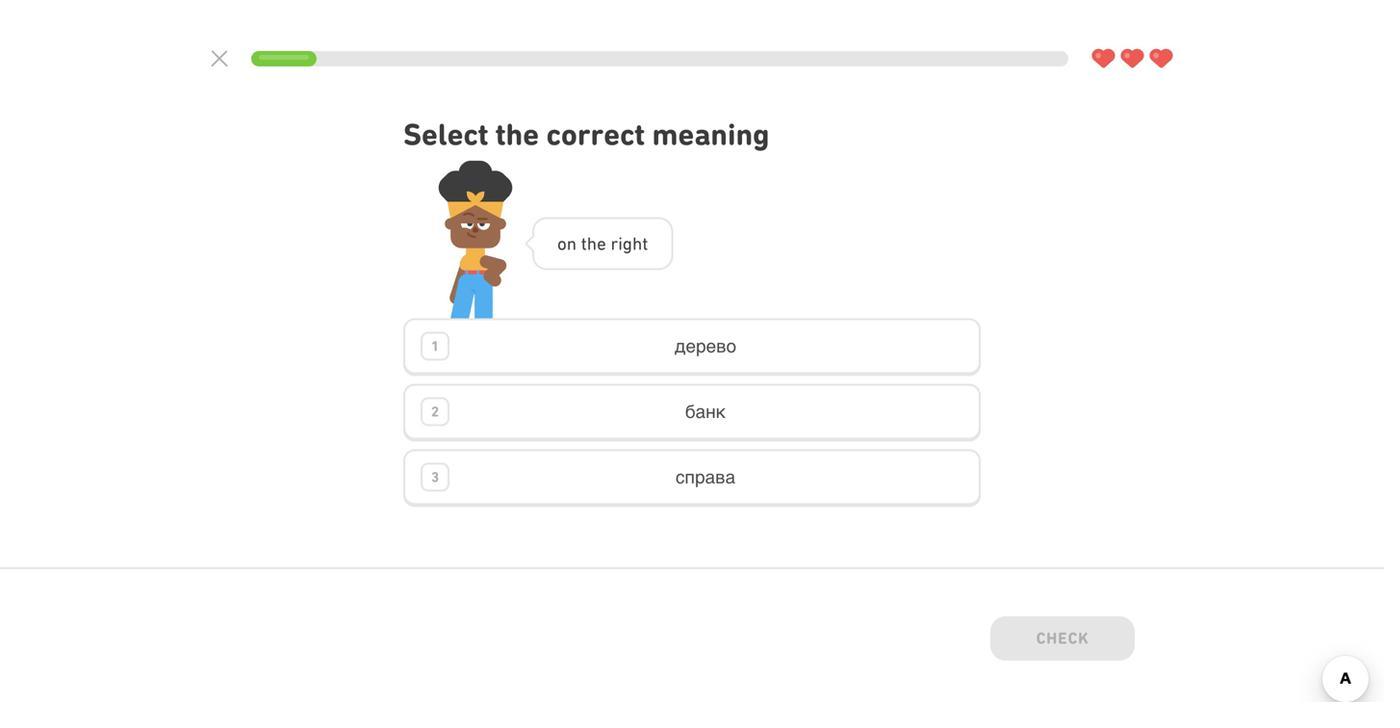 Task type: vqa. For each thing, say whether or not it's contained in the screenshot.
day related to 15 min / day
no



Task type: locate. For each thing, give the bounding box(es) containing it.
1 vertical spatial the
[[581, 233, 607, 254]]

the right select on the top of page
[[496, 117, 539, 152]]

the
[[496, 117, 539, 152], [581, 233, 607, 254]]

choice option group
[[404, 318, 981, 507]]

0 vertical spatial the
[[496, 117, 539, 152]]

2
[[431, 403, 439, 420]]

None radio
[[404, 318, 981, 376], [404, 449, 981, 507], [404, 318, 981, 376], [404, 449, 981, 507]]

0 horizontal spatial the
[[496, 117, 539, 152]]

correct
[[547, 117, 645, 152]]

check button
[[991, 616, 1135, 665]]

None radio
[[404, 384, 981, 442]]

1 horizontal spatial the
[[581, 233, 607, 254]]

the right the "on"
[[581, 233, 607, 254]]

дерево
[[675, 336, 737, 357]]

банк
[[686, 401, 726, 422]]

progress bar
[[251, 51, 1069, 66]]



Task type: describe. For each thing, give the bounding box(es) containing it.
none radio containing банк
[[404, 384, 981, 442]]

1
[[431, 338, 439, 354]]

select
[[404, 117, 489, 152]]

the for select
[[496, 117, 539, 152]]

select the correct meaning
[[404, 117, 770, 152]]

meaning
[[652, 117, 770, 152]]

right
[[611, 233, 648, 254]]

3
[[431, 469, 439, 485]]

справа
[[676, 467, 736, 487]]

the for on
[[581, 233, 607, 254]]

on the right
[[558, 233, 648, 254]]

on
[[558, 233, 577, 254]]

check
[[1037, 629, 1090, 647]]



